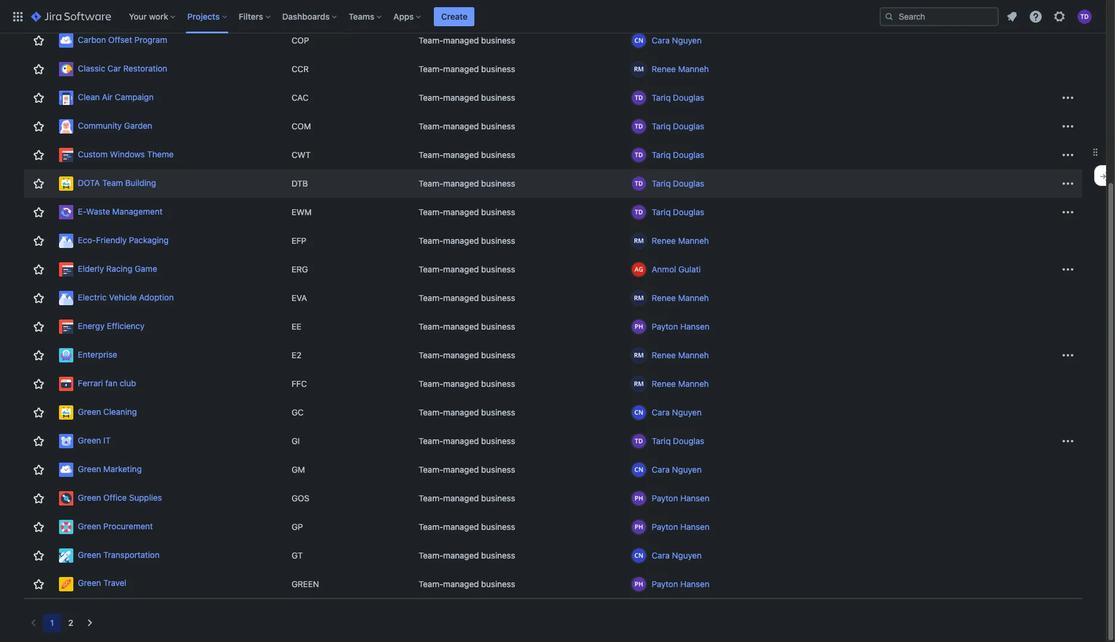 Task type: vqa. For each thing, say whether or not it's contained in the screenshot.


Task type: describe. For each thing, give the bounding box(es) containing it.
star green marketing image
[[32, 463, 46, 477]]

cop
[[292, 35, 309, 45]]

team-managed business for efp
[[419, 236, 516, 246]]

clean air campaign link
[[59, 91, 282, 105]]

team- for com
[[419, 121, 444, 131]]

eco-
[[78, 235, 96, 245]]

gc
[[292, 407, 304, 417]]

apps button
[[390, 7, 426, 26]]

business for gp
[[481, 522, 516, 532]]

team-managed business for dtb
[[419, 178, 516, 188]]

settings image
[[1053, 9, 1067, 24]]

green travel
[[78, 578, 126, 588]]

nguyen for gt
[[672, 550, 702, 561]]

dota team building link
[[59, 177, 282, 191]]

managed for erg
[[444, 264, 479, 274]]

e-waste management link
[[59, 205, 282, 219]]

com
[[292, 121, 311, 131]]

team- for ee
[[419, 321, 444, 332]]

carbon offset program
[[78, 34, 167, 45]]

business for cac
[[481, 92, 516, 103]]

green for green travel
[[78, 578, 101, 588]]

more image for cac
[[1062, 91, 1076, 105]]

dtb
[[292, 178, 308, 188]]

team- for cwt
[[419, 150, 444, 160]]

primary element
[[7, 0, 880, 33]]

ccr
[[292, 64, 309, 74]]

cara nguyen link for cop
[[652, 35, 702, 47]]

classic car restoration link
[[59, 62, 282, 76]]

managed for com
[[444, 121, 479, 131]]

erg
[[292, 264, 308, 274]]

gi
[[292, 436, 300, 446]]

business for gi
[[481, 436, 516, 446]]

banner containing your work
[[0, 0, 1107, 33]]

campaign
[[115, 92, 154, 102]]

team- for ewm
[[419, 207, 444, 217]]

appswitcher icon image
[[11, 9, 25, 24]]

star community garden image
[[32, 119, 46, 134]]

business for cop
[[481, 35, 516, 45]]

team- for cac
[[419, 92, 444, 103]]

green cleaning
[[78, 407, 137, 417]]

projects button
[[184, 7, 232, 26]]

building
[[125, 178, 156, 188]]

filters button
[[235, 7, 275, 26]]

2 button
[[61, 614, 81, 633]]

manual
[[94, 6, 121, 16]]

payton for green
[[652, 579, 679, 589]]

eco-friendly packaging link
[[59, 234, 282, 248]]

team- for eva
[[419, 293, 444, 303]]

efp
[[292, 236, 307, 246]]

filters
[[239, 11, 263, 21]]

managed for gp
[[444, 522, 479, 532]]

apps
[[394, 11, 414, 21]]

create button
[[434, 7, 475, 26]]

tariq douglas for com
[[652, 121, 705, 131]]

previous image
[[26, 616, 41, 630]]

managed for cop
[[444, 35, 479, 45]]

carbon
[[78, 34, 106, 45]]

renee
[[652, 64, 676, 74]]

energy efficiency
[[78, 321, 145, 331]]

team-managed business for ee
[[419, 321, 516, 332]]

green for green it
[[78, 435, 101, 445]]

ferrari fan club
[[78, 378, 136, 388]]

star classic car restoration image
[[32, 62, 46, 76]]

green procurement link
[[59, 520, 282, 534]]

managed for ffc
[[444, 379, 479, 389]]

star elderly racing game image
[[32, 262, 46, 277]]

club
[[120, 378, 136, 388]]

star energy efficiency image
[[32, 320, 46, 334]]

team-managed business for com
[[419, 121, 516, 131]]

green for green cleaning
[[78, 407, 101, 417]]

business for com
[[481, 121, 516, 131]]

payton hansen for gp
[[652, 522, 710, 532]]

e-
[[78, 206, 86, 216]]

team
[[102, 178, 123, 188]]

electric vehicle adoption link
[[59, 291, 282, 305]]

management
[[112, 206, 163, 216]]

managed for green
[[444, 579, 479, 589]]

classic car restoration
[[78, 63, 167, 73]]

manneh
[[679, 64, 709, 74]]

2 more image from the top
[[1062, 205, 1076, 219]]

help image
[[1029, 9, 1044, 24]]

payton hansen link for gp
[[652, 521, 710, 533]]

your profile and settings image
[[1078, 9, 1093, 24]]

team-managed business for gos
[[419, 493, 516, 503]]

transportation
[[103, 550, 160, 560]]

managed for efp
[[444, 236, 479, 246]]

business for ewm
[[481, 207, 516, 217]]

teams
[[349, 11, 375, 21]]

classic
[[78, 63, 105, 73]]

business for gm
[[481, 465, 516, 475]]

star electric vehicle adoption image
[[32, 291, 46, 305]]

managed for eva
[[444, 293, 479, 303]]

business for ccr
[[481, 64, 516, 74]]

business for gt
[[481, 550, 516, 561]]

more image for gi
[[1062, 434, 1076, 448]]

clean
[[78, 92, 100, 102]]

community garden link
[[59, 119, 282, 134]]

your work button
[[125, 7, 180, 26]]

0 horizontal spatial car
[[78, 6, 91, 16]]

cara for cop
[[652, 35, 670, 45]]

team-managed business for cop
[[419, 35, 516, 45]]

next image
[[83, 616, 97, 630]]

adoption
[[139, 292, 174, 302]]

team-managed business for eva
[[419, 293, 516, 303]]

waste
[[86, 206, 110, 216]]

payton hansen for green
[[652, 579, 710, 589]]

team-managed business for gp
[[419, 522, 516, 532]]

team- for ffc
[[419, 379, 444, 389]]

managed for cwt
[[444, 150, 479, 160]]

restoration
[[123, 63, 167, 73]]

team- for gt
[[419, 550, 444, 561]]

work
[[149, 11, 168, 21]]

gt
[[292, 550, 303, 561]]

travel
[[103, 578, 126, 588]]

team-managed business for ffc
[[419, 379, 516, 389]]

managed for cac
[[444, 92, 479, 103]]

custom windows theme link
[[59, 148, 282, 162]]

business for dtb
[[481, 178, 516, 188]]

more image for e2
[[1062, 348, 1076, 363]]

dashboards button
[[279, 7, 342, 26]]

efficiency
[[107, 321, 145, 331]]

tariq for com
[[652, 121, 671, 131]]

green it link
[[59, 434, 282, 448]]

procurement
[[103, 521, 153, 531]]

cara nguyen for cop
[[652, 35, 702, 45]]

1 button
[[43, 614, 61, 633]]

team- for erg
[[419, 264, 444, 274]]

cleaning
[[103, 407, 137, 417]]

star green it image
[[32, 434, 46, 448]]

ewm
[[292, 207, 312, 217]]

green procurement
[[78, 521, 153, 531]]

offset
[[108, 34, 132, 45]]

teams button
[[345, 7, 387, 26]]

managed for ee
[[444, 321, 479, 332]]

packaging
[[129, 235, 169, 245]]

search image
[[885, 12, 895, 21]]

create
[[442, 11, 468, 21]]

enterprise
[[78, 349, 117, 359]]

ferrari
[[78, 378, 103, 388]]

managed for gt
[[444, 550, 479, 561]]

star ferrari fan club image
[[32, 377, 46, 391]]

renee manneh link
[[652, 63, 709, 75]]



Task type: locate. For each thing, give the bounding box(es) containing it.
racing
[[106, 263, 133, 274]]

energy efficiency link
[[59, 320, 282, 334]]

managed
[[444, 7, 479, 17], [444, 35, 479, 45], [444, 64, 479, 74], [444, 92, 479, 103], [444, 121, 479, 131], [444, 150, 479, 160], [444, 178, 479, 188], [444, 207, 479, 217], [444, 236, 479, 246], [444, 264, 479, 274], [444, 293, 479, 303], [444, 321, 479, 332], [444, 350, 479, 360], [444, 379, 479, 389], [444, 407, 479, 417], [444, 436, 479, 446], [444, 465, 479, 475], [444, 493, 479, 503], [444, 522, 479, 532], [444, 550, 479, 561], [444, 579, 479, 589]]

star green procurement image
[[32, 520, 46, 534]]

star custom windows theme image
[[32, 148, 46, 162]]

1 vertical spatial payton hansen
[[652, 579, 710, 589]]

tariq for cac
[[652, 92, 671, 103]]

green for green office supplies
[[78, 492, 101, 503]]

10 managed from the top
[[444, 264, 479, 274]]

business for ee
[[481, 321, 516, 332]]

18 business from the top
[[481, 493, 516, 503]]

17 team-managed business from the top
[[419, 465, 516, 475]]

hansen
[[681, 522, 710, 532], [681, 579, 710, 589]]

star green transportation image
[[32, 549, 46, 563]]

team- for gi
[[419, 436, 444, 446]]

clean air campaign
[[78, 92, 154, 102]]

team-managed business for green
[[419, 579, 516, 589]]

eco-friendly packaging
[[78, 235, 169, 245]]

car right classic
[[108, 63, 121, 73]]

team- for ccr
[[419, 64, 444, 74]]

0 vertical spatial payton hansen link
[[652, 521, 710, 533]]

green it
[[78, 435, 111, 445]]

elderly racing game link
[[59, 262, 282, 277]]

projects
[[187, 11, 220, 21]]

star green travel image
[[32, 577, 46, 591]]

1 business from the top
[[481, 7, 516, 17]]

1 payton from the top
[[652, 522, 679, 532]]

payton hansen link for green
[[652, 578, 710, 590]]

2 tariq douglas link from the top
[[652, 120, 705, 132]]

12 managed from the top
[[444, 321, 479, 332]]

green left it
[[78, 435, 101, 445]]

business for gc
[[481, 407, 516, 417]]

cara for gt
[[652, 550, 670, 561]]

star clean air campaign image
[[32, 91, 46, 105]]

business for cmt
[[481, 7, 516, 17]]

more image for erg
[[1062, 262, 1076, 277]]

4 team- from the top
[[419, 92, 444, 103]]

business for gos
[[481, 493, 516, 503]]

team- for e2
[[419, 350, 444, 360]]

green for green transportation
[[78, 550, 101, 560]]

more image
[[1062, 91, 1076, 105], [1062, 205, 1076, 219], [1062, 348, 1076, 363], [1062, 434, 1076, 448]]

7 green from the top
[[78, 578, 101, 588]]

cmt
[[292, 7, 310, 17]]

0 vertical spatial tariq
[[652, 92, 671, 103]]

gp
[[292, 522, 303, 532]]

electric vehicle adoption
[[78, 292, 174, 302]]

tariq douglas for cac
[[652, 92, 705, 103]]

renee manneh
[[652, 64, 709, 74]]

green for green marketing
[[78, 464, 101, 474]]

11 team- from the top
[[419, 293, 444, 303]]

star enterprise image
[[32, 348, 46, 363]]

3 more image from the top
[[1062, 177, 1076, 191]]

20 business from the top
[[481, 550, 516, 561]]

star carbon offset program image
[[32, 33, 46, 48]]

community garden
[[78, 120, 152, 130]]

9 team- from the top
[[419, 236, 444, 246]]

2 managed from the top
[[444, 35, 479, 45]]

more image
[[1062, 119, 1076, 134], [1062, 148, 1076, 162], [1062, 177, 1076, 191], [1062, 262, 1076, 277]]

6 managed from the top
[[444, 150, 479, 160]]

team-managed business for gm
[[419, 465, 516, 475]]

1 managed from the top
[[444, 7, 479, 17]]

11 business from the top
[[481, 293, 516, 303]]

1 cara from the top
[[652, 35, 670, 45]]

more image for com
[[1062, 119, 1076, 134]]

1
[[50, 618, 54, 628]]

business for eva
[[481, 293, 516, 303]]

enterprise link
[[59, 348, 282, 363]]

1 green from the top
[[78, 407, 101, 417]]

8 team- from the top
[[419, 207, 444, 217]]

it
[[103, 435, 111, 445]]

1 vertical spatial tariq
[[652, 121, 671, 131]]

green marketing
[[78, 464, 142, 474]]

18 team-managed business from the top
[[419, 493, 516, 503]]

fan
[[105, 378, 117, 388]]

cwt
[[292, 150, 311, 160]]

4 managed from the top
[[444, 92, 479, 103]]

tariq douglas link for cac
[[652, 92, 705, 104]]

0 vertical spatial tariq douglas link
[[652, 92, 705, 104]]

1 payton hansen from the top
[[652, 522, 710, 532]]

1 vertical spatial tariq douglas link
[[652, 120, 705, 132]]

19 team-managed business from the top
[[419, 522, 516, 532]]

hansen for green
[[681, 579, 710, 589]]

2 cara nguyen link from the top
[[652, 550, 702, 562]]

star e-waste management image
[[32, 205, 46, 219]]

0 vertical spatial payton hansen
[[652, 522, 710, 532]]

program
[[134, 34, 167, 45]]

managed for ewm
[[444, 207, 479, 217]]

4 more image from the top
[[1062, 434, 1076, 448]]

game
[[135, 263, 157, 274]]

custom windows theme
[[78, 149, 174, 159]]

business for green
[[481, 579, 516, 589]]

1 cara nguyen from the top
[[652, 35, 702, 45]]

payton
[[652, 522, 679, 532], [652, 579, 679, 589]]

car manual translation link
[[59, 5, 282, 19]]

0 vertical spatial hansen
[[681, 522, 710, 532]]

ffc
[[292, 379, 307, 389]]

team-managed business for cmt
[[419, 7, 516, 17]]

cac
[[292, 92, 309, 103]]

managed for gi
[[444, 436, 479, 446]]

18 managed from the top
[[444, 493, 479, 503]]

car left 'manual'
[[78, 6, 91, 16]]

team-managed business for gc
[[419, 407, 516, 417]]

cara nguyen link for gt
[[652, 550, 702, 562]]

5 team- from the top
[[419, 121, 444, 131]]

17 team- from the top
[[419, 465, 444, 475]]

13 team-managed business from the top
[[419, 350, 516, 360]]

hansen for gp
[[681, 522, 710, 532]]

elderly
[[78, 263, 104, 274]]

gos
[[292, 493, 310, 503]]

6 green from the top
[[78, 550, 101, 560]]

2 tariq douglas from the top
[[652, 121, 705, 131]]

1 more image from the top
[[1062, 119, 1076, 134]]

tariq douglas link for com
[[652, 120, 705, 132]]

windows
[[110, 149, 145, 159]]

star green office supplies image
[[32, 491, 46, 506]]

friendly
[[96, 235, 127, 245]]

team-managed business for gt
[[419, 550, 516, 561]]

team-managed business for gi
[[419, 436, 516, 446]]

4 team-managed business from the top
[[419, 92, 516, 103]]

community
[[78, 120, 122, 130]]

1 vertical spatial cara
[[652, 550, 670, 561]]

team- for cop
[[419, 35, 444, 45]]

managed for cmt
[[444, 7, 479, 17]]

star green cleaning image
[[32, 406, 46, 420]]

7 managed from the top
[[444, 178, 479, 188]]

0 vertical spatial cara
[[652, 35, 670, 45]]

2 payton hansen from the top
[[652, 579, 710, 589]]

12 business from the top
[[481, 321, 516, 332]]

21 business from the top
[[481, 579, 516, 589]]

1 horizontal spatial car
[[108, 63, 121, 73]]

16 business from the top
[[481, 436, 516, 446]]

2 cara nguyen from the top
[[652, 550, 702, 561]]

jira software image
[[31, 9, 111, 24], [31, 9, 111, 24]]

managed for gc
[[444, 407, 479, 417]]

4 green from the top
[[78, 492, 101, 503]]

tariq
[[652, 92, 671, 103], [652, 121, 671, 131]]

3 more image from the top
[[1062, 348, 1076, 363]]

0 vertical spatial payton
[[652, 522, 679, 532]]

team-managed business for cwt
[[419, 150, 516, 160]]

16 managed from the top
[[444, 436, 479, 446]]

Search field
[[880, 7, 1000, 26]]

marketing
[[103, 464, 142, 474]]

15 team- from the top
[[419, 407, 444, 417]]

team- for efp
[[419, 236, 444, 246]]

0 vertical spatial cara nguyen
[[652, 35, 702, 45]]

2 cara from the top
[[652, 550, 670, 561]]

supplies
[[129, 492, 162, 503]]

green cleaning link
[[59, 406, 282, 420]]

douglas for com
[[673, 121, 705, 131]]

green for green procurement
[[78, 521, 101, 531]]

star car manual translation image
[[32, 5, 46, 19]]

5 team-managed business from the top
[[419, 121, 516, 131]]

team-managed business for ewm
[[419, 207, 516, 217]]

3 business from the top
[[481, 64, 516, 74]]

green up green travel in the bottom left of the page
[[78, 550, 101, 560]]

1 more image from the top
[[1062, 91, 1076, 105]]

team-managed business
[[419, 7, 516, 17], [419, 35, 516, 45], [419, 64, 516, 74], [419, 92, 516, 103], [419, 121, 516, 131], [419, 150, 516, 160], [419, 178, 516, 188], [419, 207, 516, 217], [419, 236, 516, 246], [419, 264, 516, 274], [419, 293, 516, 303], [419, 321, 516, 332], [419, 350, 516, 360], [419, 379, 516, 389], [419, 407, 516, 417], [419, 436, 516, 446], [419, 465, 516, 475], [419, 493, 516, 503], [419, 522, 516, 532], [419, 550, 516, 561], [419, 579, 516, 589]]

energy
[[78, 321, 105, 331]]

managed for e2
[[444, 350, 479, 360]]

green left travel
[[78, 578, 101, 588]]

managed for gos
[[444, 493, 479, 503]]

cara nguyen for gt
[[652, 550, 702, 561]]

business for ffc
[[481, 379, 516, 389]]

team-managed business for erg
[[419, 264, 516, 274]]

1 vertical spatial payton
[[652, 579, 679, 589]]

15 business from the top
[[481, 407, 516, 417]]

11 managed from the top
[[444, 293, 479, 303]]

6 business from the top
[[481, 150, 516, 160]]

2 business from the top
[[481, 35, 516, 45]]

20 managed from the top
[[444, 550, 479, 561]]

notifications image
[[1005, 9, 1020, 24]]

1 vertical spatial cara nguyen
[[652, 550, 702, 561]]

0 vertical spatial car
[[78, 6, 91, 16]]

0 vertical spatial douglas
[[673, 92, 705, 103]]

business for cwt
[[481, 150, 516, 160]]

car
[[78, 6, 91, 16], [108, 63, 121, 73]]

4 more image from the top
[[1062, 262, 1076, 277]]

5 managed from the top
[[444, 121, 479, 131]]

green left the office
[[78, 492, 101, 503]]

business for efp
[[481, 236, 516, 246]]

car manual translation
[[78, 6, 166, 16]]

e-waste management
[[78, 206, 163, 216]]

8 team-managed business from the top
[[419, 207, 516, 217]]

team-managed business for cac
[[419, 92, 516, 103]]

tariq douglas
[[652, 92, 705, 103], [652, 121, 705, 131]]

star eco-friendly packaging image
[[32, 234, 46, 248]]

14 business from the top
[[481, 379, 516, 389]]

1 vertical spatial cara nguyen link
[[652, 550, 702, 562]]

6 team- from the top
[[419, 150, 444, 160]]

ferrari fan club link
[[59, 377, 282, 391]]

garden
[[124, 120, 152, 130]]

3 managed from the top
[[444, 64, 479, 74]]

16 team-managed business from the top
[[419, 436, 516, 446]]

1 cara nguyen link from the top
[[652, 35, 702, 47]]

cara nguyen link
[[652, 35, 702, 47], [652, 550, 702, 562]]

custom
[[78, 149, 108, 159]]

business
[[481, 7, 516, 17], [481, 35, 516, 45], [481, 64, 516, 74], [481, 92, 516, 103], [481, 121, 516, 131], [481, 150, 516, 160], [481, 178, 516, 188], [481, 207, 516, 217], [481, 236, 516, 246], [481, 264, 516, 274], [481, 293, 516, 303], [481, 321, 516, 332], [481, 350, 516, 360], [481, 379, 516, 389], [481, 407, 516, 417], [481, 436, 516, 446], [481, 465, 516, 475], [481, 493, 516, 503], [481, 522, 516, 532], [481, 550, 516, 561], [481, 579, 516, 589]]

nguyen for cop
[[672, 35, 702, 45]]

team-managed business for ccr
[[419, 64, 516, 74]]

0 vertical spatial cara nguyen link
[[652, 35, 702, 47]]

19 team- from the top
[[419, 522, 444, 532]]

1 tariq douglas from the top
[[652, 92, 705, 103]]

0 vertical spatial nguyen
[[672, 35, 702, 45]]

2 hansen from the top
[[681, 579, 710, 589]]

cara
[[652, 35, 670, 45], [652, 550, 670, 561]]

18 team- from the top
[[419, 493, 444, 503]]

green transportation
[[78, 550, 160, 560]]

green
[[292, 579, 319, 589]]

1 vertical spatial nguyen
[[672, 550, 702, 561]]

green office supplies link
[[59, 491, 282, 506]]

1 douglas from the top
[[673, 92, 705, 103]]

2 douglas from the top
[[673, 121, 705, 131]]

1 team-managed business from the top
[[419, 7, 516, 17]]

14 team- from the top
[[419, 379, 444, 389]]

2 team- from the top
[[419, 35, 444, 45]]

payton for gp
[[652, 522, 679, 532]]

office
[[103, 492, 127, 503]]

team- for gc
[[419, 407, 444, 417]]

team- for gp
[[419, 522, 444, 532]]

star dota team building image
[[32, 177, 46, 191]]

team- for gos
[[419, 493, 444, 503]]

2 nguyen from the top
[[672, 550, 702, 561]]

14 managed from the top
[[444, 379, 479, 389]]

business for erg
[[481, 264, 516, 274]]

business for e2
[[481, 350, 516, 360]]

17 business from the top
[[481, 465, 516, 475]]

0 vertical spatial tariq douglas
[[652, 92, 705, 103]]

1 vertical spatial car
[[108, 63, 121, 73]]

managed for ccr
[[444, 64, 479, 74]]

2 tariq from the top
[[652, 121, 671, 131]]

your
[[129, 11, 147, 21]]

payton hansen
[[652, 522, 710, 532], [652, 579, 710, 589]]

2 payton hansen link from the top
[[652, 578, 710, 590]]

team-
[[419, 7, 444, 17], [419, 35, 444, 45], [419, 64, 444, 74], [419, 92, 444, 103], [419, 121, 444, 131], [419, 150, 444, 160], [419, 178, 444, 188], [419, 207, 444, 217], [419, 236, 444, 246], [419, 264, 444, 274], [419, 293, 444, 303], [419, 321, 444, 332], [419, 350, 444, 360], [419, 379, 444, 389], [419, 407, 444, 417], [419, 436, 444, 446], [419, 465, 444, 475], [419, 493, 444, 503], [419, 522, 444, 532], [419, 550, 444, 561], [419, 579, 444, 589]]

3 team- from the top
[[419, 64, 444, 74]]

douglas for cac
[[673, 92, 705, 103]]

douglas
[[673, 92, 705, 103], [673, 121, 705, 131]]

gm
[[292, 465, 305, 475]]

dota
[[78, 178, 100, 188]]

21 team-managed business from the top
[[419, 579, 516, 589]]

6 team-managed business from the top
[[419, 150, 516, 160]]

elderly racing game
[[78, 263, 157, 274]]

your work
[[129, 11, 168, 21]]

carbon offset program link
[[59, 33, 282, 48]]

team- for dtb
[[419, 178, 444, 188]]

21 team- from the top
[[419, 579, 444, 589]]

4 business from the top
[[481, 92, 516, 103]]

green
[[78, 407, 101, 417], [78, 435, 101, 445], [78, 464, 101, 474], [78, 492, 101, 503], [78, 521, 101, 531], [78, 550, 101, 560], [78, 578, 101, 588]]

1 team- from the top
[[419, 7, 444, 17]]

19 managed from the top
[[444, 522, 479, 532]]

dota team building
[[78, 178, 156, 188]]

eva
[[292, 293, 307, 303]]

9 team-managed business from the top
[[419, 236, 516, 246]]

team- for gm
[[419, 465, 444, 475]]

1 tariq from the top
[[652, 92, 671, 103]]

banner
[[0, 0, 1107, 33]]

green travel link
[[59, 577, 282, 591]]

2 team-managed business from the top
[[419, 35, 516, 45]]

9 managed from the top
[[444, 236, 479, 246]]

8 business from the top
[[481, 207, 516, 217]]

20 team- from the top
[[419, 550, 444, 561]]

theme
[[147, 149, 174, 159]]

green down green it
[[78, 464, 101, 474]]

17 managed from the top
[[444, 465, 479, 475]]

16 team- from the top
[[419, 436, 444, 446]]

11 team-managed business from the top
[[419, 293, 516, 303]]

green down ferrari
[[78, 407, 101, 417]]

20 team-managed business from the top
[[419, 550, 516, 561]]

team- for cmt
[[419, 7, 444, 17]]

1 tariq douglas link from the top
[[652, 92, 705, 104]]

1 vertical spatial payton hansen link
[[652, 578, 710, 590]]

translation
[[124, 6, 166, 16]]

ee
[[292, 321, 302, 332]]

3 green from the top
[[78, 464, 101, 474]]

12 team- from the top
[[419, 321, 444, 332]]

green marketing link
[[59, 463, 282, 477]]

team- for green
[[419, 579, 444, 589]]

1 vertical spatial tariq douglas
[[652, 121, 705, 131]]

1 vertical spatial douglas
[[673, 121, 705, 131]]

managed for gm
[[444, 465, 479, 475]]

9 business from the top
[[481, 236, 516, 246]]

tariq douglas link
[[652, 92, 705, 104], [652, 120, 705, 132]]

more image for cwt
[[1062, 148, 1076, 162]]

1 vertical spatial hansen
[[681, 579, 710, 589]]

green left procurement
[[78, 521, 101, 531]]

managed for dtb
[[444, 178, 479, 188]]

21 managed from the top
[[444, 579, 479, 589]]

15 managed from the top
[[444, 407, 479, 417]]



